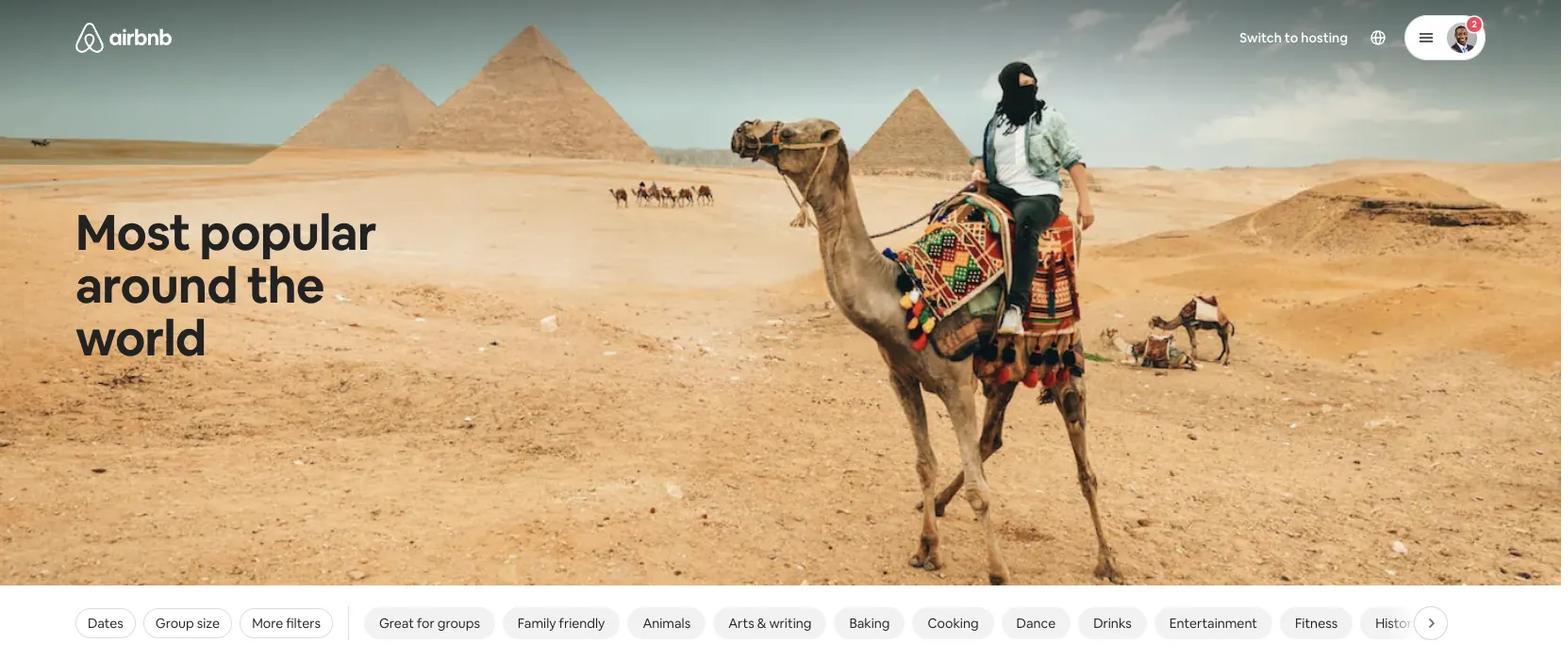 Task type: describe. For each thing, give the bounding box(es) containing it.
dance
[[1017, 615, 1056, 632]]

switch to hosting
[[1240, 29, 1348, 46]]

history
[[1376, 615, 1419, 632]]

family
[[518, 615, 556, 632]]

baking
[[850, 615, 890, 632]]

drinks
[[1094, 615, 1132, 632]]

history & culture element
[[1376, 615, 1477, 632]]

& for arts
[[757, 615, 766, 632]]

great
[[379, 615, 414, 632]]

world
[[75, 306, 206, 370]]

more
[[252, 615, 283, 632]]

arts & writing element
[[728, 615, 812, 632]]

writing
[[769, 615, 812, 632]]

fitness button
[[1280, 607, 1353, 639]]

most popular around the world
[[75, 201, 376, 370]]

entertainment button
[[1155, 607, 1273, 639]]

cooking button
[[913, 607, 994, 639]]

filters
[[286, 615, 321, 632]]

arts & writing
[[728, 615, 812, 632]]

entertainment element
[[1170, 615, 1258, 632]]

dates button
[[75, 608, 136, 638]]

cooking element
[[928, 615, 979, 632]]

popular
[[200, 201, 376, 264]]

culture
[[1434, 615, 1477, 632]]

arts & writing button
[[713, 607, 827, 639]]

arts
[[728, 615, 755, 632]]

more filters
[[252, 615, 321, 632]]

great for groups
[[379, 615, 480, 632]]

to
[[1285, 29, 1299, 46]]

switch to hosting link
[[1229, 18, 1360, 58]]

group size
[[155, 615, 220, 632]]

dance button
[[1002, 607, 1071, 639]]

dates
[[88, 615, 123, 632]]



Task type: locate. For each thing, give the bounding box(es) containing it.
fitness element
[[1295, 615, 1338, 632]]

great for groups button
[[364, 607, 495, 639]]

the
[[247, 254, 324, 317]]

group
[[155, 615, 194, 632]]

groups
[[438, 615, 480, 632]]

history & culture
[[1376, 615, 1477, 632]]

& left the culture
[[1422, 615, 1431, 632]]

hosting
[[1301, 29, 1348, 46]]

size
[[197, 615, 220, 632]]

dance element
[[1017, 615, 1056, 632]]

& for history
[[1422, 615, 1431, 632]]

drinks button
[[1079, 607, 1147, 639]]

animals button
[[628, 607, 706, 639]]

baking button
[[834, 607, 905, 639]]

cooking
[[928, 615, 979, 632]]

animals
[[643, 615, 691, 632]]

more filters button
[[240, 608, 333, 638]]

family friendly element
[[518, 615, 605, 632]]

& right arts
[[757, 615, 766, 632]]

around
[[75, 254, 237, 317]]

fitness
[[1295, 615, 1338, 632]]

family friendly
[[518, 615, 605, 632]]

for
[[417, 615, 435, 632]]

2
[[1472, 18, 1477, 30]]

&
[[757, 615, 766, 632], [1422, 615, 1431, 632]]

1 horizontal spatial &
[[1422, 615, 1431, 632]]

2 button
[[1405, 15, 1486, 60]]

most
[[75, 201, 190, 264]]

2 & from the left
[[1422, 615, 1431, 632]]

baking element
[[850, 615, 890, 632]]

animals element
[[643, 615, 691, 632]]

profile element
[[945, 0, 1486, 75]]

drinks element
[[1094, 615, 1132, 632]]

entertainment
[[1170, 615, 1258, 632]]

great for groups element
[[379, 615, 480, 632]]

1 & from the left
[[757, 615, 766, 632]]

friendly
[[559, 615, 605, 632]]

0 horizontal spatial &
[[757, 615, 766, 632]]

switch
[[1240, 29, 1282, 46]]

family friendly button
[[503, 607, 620, 639]]

group size button
[[143, 608, 232, 638]]

history & culture button
[[1361, 607, 1492, 639]]



Task type: vqa. For each thing, say whether or not it's contained in the screenshot.
left &
yes



